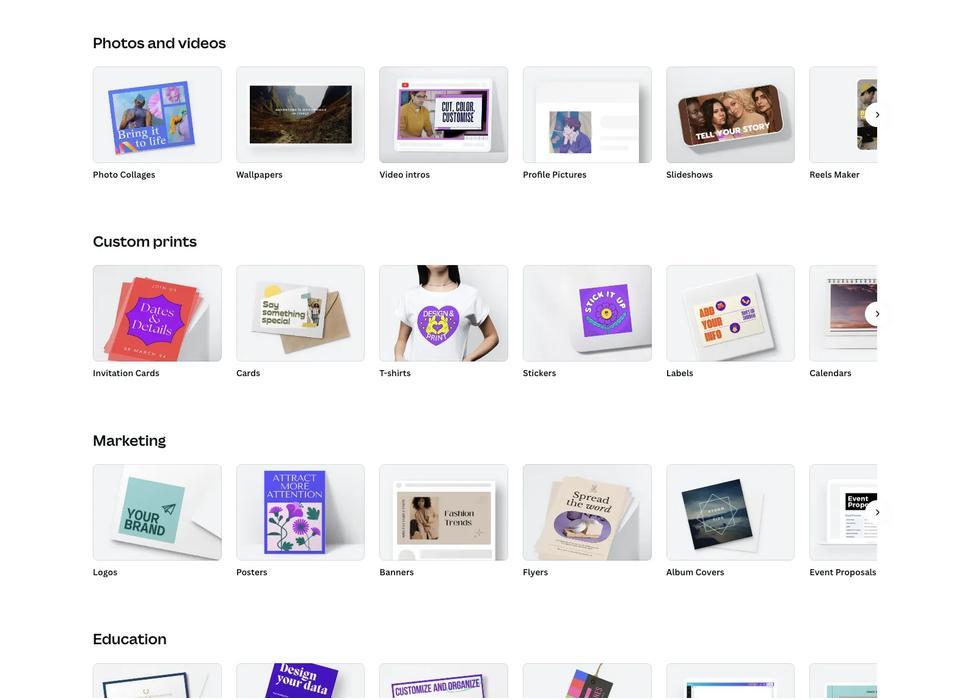 Task type: describe. For each thing, give the bounding box(es) containing it.
stickers link
[[523, 265, 652, 381]]

stickers image
[[579, 284, 633, 338]]

stickers
[[523, 368, 556, 379]]

prints
[[153, 231, 197, 251]]

t shirts image
[[412, 287, 468, 362]]

flyers
[[523, 567, 548, 578]]

slideshows
[[667, 169, 713, 180]]

reels maker
[[810, 169, 860, 180]]

photo collages
[[93, 169, 155, 180]]

calendars
[[810, 368, 852, 379]]

pictures
[[552, 169, 587, 180]]

invitation cards image
[[111, 277, 197, 366]]

custom prints
[[93, 231, 197, 251]]

video intros
[[380, 169, 430, 180]]

photos
[[93, 32, 145, 52]]

profile pictures
[[523, 169, 587, 180]]

event
[[810, 567, 834, 578]]

photo collages link
[[93, 67, 222, 182]]

slideshows link
[[667, 67, 795, 182]]

calendars image
[[825, 281, 924, 336]]

cards link
[[236, 265, 365, 381]]

banners
[[380, 567, 414, 578]]

posters image
[[264, 471, 325, 554]]

profile pictures image
[[550, 111, 592, 153]]

profile
[[523, 169, 550, 180]]

banners link
[[380, 464, 508, 580]]

logos image
[[118, 477, 185, 544]]

album
[[667, 567, 694, 578]]

album covers
[[667, 567, 725, 578]]

invitation
[[93, 368, 133, 379]]

video
[[380, 169, 404, 180]]

labels image
[[692, 291, 764, 348]]

shirts
[[387, 368, 411, 379]]

slideshows image
[[685, 85, 776, 145]]

t-
[[380, 368, 387, 379]]

event proposals
[[810, 567, 877, 578]]

video intros link
[[380, 67, 508, 182]]

photos and videos
[[93, 32, 226, 52]]

wallpapers image
[[250, 86, 352, 143]]

reels maker image
[[810, 67, 939, 163]]

invitation cards
[[93, 368, 159, 379]]



Task type: locate. For each thing, give the bounding box(es) containing it.
logos
[[93, 567, 117, 578]]

profile pictures link
[[523, 67, 652, 182]]

collages
[[120, 169, 155, 180]]

2 cards from the left
[[236, 368, 260, 379]]

logos link
[[93, 464, 222, 580]]

posters link
[[236, 464, 365, 580]]

intros
[[406, 169, 430, 180]]

wallpapers link
[[236, 67, 365, 182]]

1 horizontal spatial cards
[[236, 368, 260, 379]]

quizzes image
[[827, 686, 920, 699]]

labels link
[[667, 265, 795, 381]]

flyers link
[[523, 464, 652, 580]]

and
[[148, 32, 175, 52]]

marketing
[[93, 430, 166, 450]]

t-shirts link
[[380, 265, 508, 381]]

videos
[[178, 32, 226, 52]]

flyers image
[[541, 476, 627, 565]]

invitation cards link
[[93, 265, 222, 381]]

1 cards from the left
[[135, 368, 159, 379]]

poem generator image
[[667, 663, 795, 699]]

album covers link
[[667, 464, 795, 580]]

proposals
[[836, 567, 877, 578]]

reels
[[810, 169, 832, 180]]

cards image
[[251, 281, 328, 339]]

cards
[[135, 368, 159, 379], [236, 368, 260, 379]]

event proposals link
[[810, 464, 939, 580]]

posters
[[236, 567, 268, 578]]

labels
[[667, 368, 694, 379]]

maker
[[834, 169, 860, 180]]

custom
[[93, 231, 150, 251]]

banners image
[[380, 464, 508, 561]]

covers
[[696, 567, 725, 578]]

photo collages image
[[108, 81, 195, 154]]

reels maker link
[[810, 67, 939, 182]]

education
[[93, 629, 167, 649]]

photo
[[93, 169, 118, 180]]

0 horizontal spatial cards
[[135, 368, 159, 379]]

event proposals image
[[810, 464, 939, 561]]

wallpapers
[[236, 169, 283, 180]]

calendars link
[[810, 265, 939, 381]]

t-shirts
[[380, 368, 411, 379]]

album covers image
[[682, 479, 753, 550]]



Task type: vqa. For each thing, say whether or not it's contained in the screenshot.
"PLAYFUL (4)"
no



